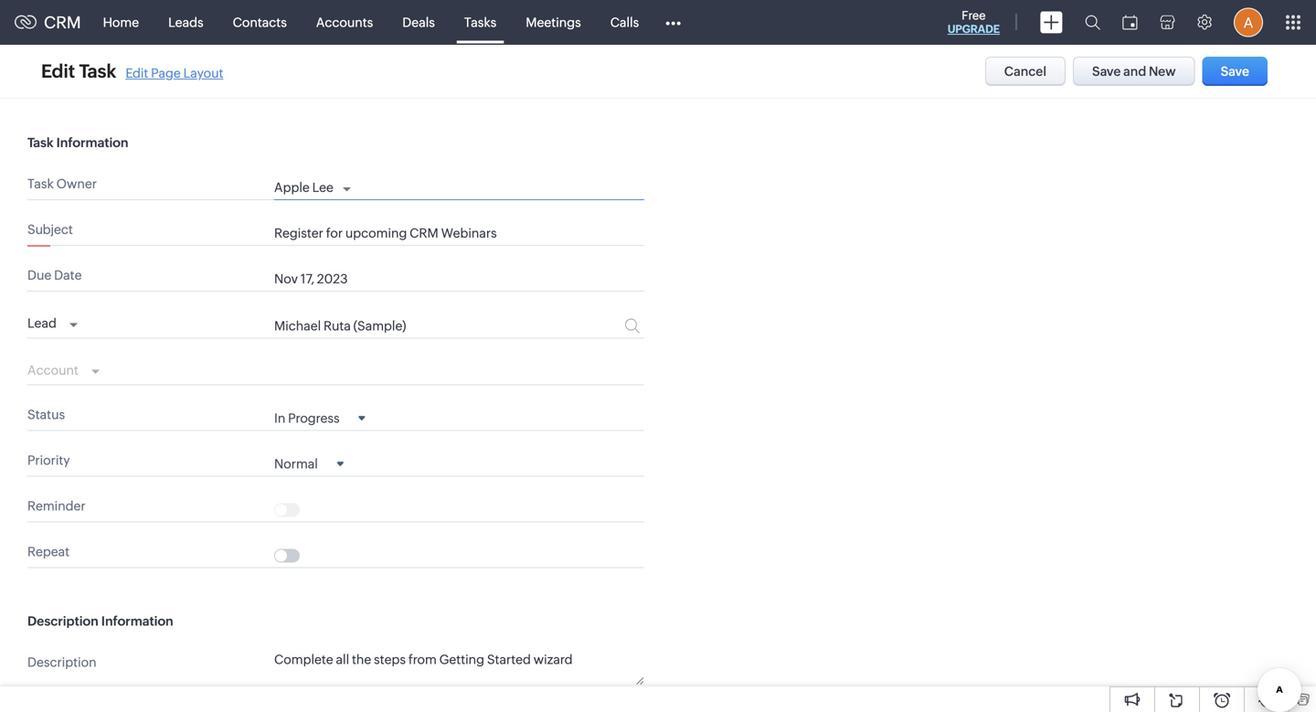 Task type: describe. For each thing, give the bounding box(es) containing it.
profile element
[[1223, 0, 1274, 44]]

leads
[[168, 15, 203, 30]]

page
[[151, 66, 181, 80]]

crm link
[[15, 13, 81, 32]]

task information
[[27, 135, 128, 150]]

apple lee
[[274, 180, 334, 195]]

home
[[103, 15, 139, 30]]

task for task owner
[[27, 176, 54, 191]]

free
[[962, 9, 986, 22]]

deals link
[[388, 0, 450, 44]]

account
[[27, 363, 78, 378]]

owner
[[56, 176, 97, 191]]

accounts
[[316, 15, 373, 30]]

progress
[[288, 411, 340, 426]]

crm
[[44, 13, 81, 32]]

meetings link
[[511, 0, 596, 44]]

Complete all the steps from Getting Started wizard text field
[[274, 651, 644, 685]]

meetings
[[526, 15, 581, 30]]

contacts
[[233, 15, 287, 30]]

edit page layout link
[[126, 66, 223, 80]]

accounts link
[[301, 0, 388, 44]]

mmm d, yyyy text field
[[274, 271, 589, 286]]

search image
[[1085, 15, 1101, 30]]

description for description information
[[27, 614, 98, 629]]

Other Modules field
[[654, 8, 693, 37]]

status
[[27, 407, 65, 422]]

repeat
[[27, 544, 70, 559]]

lead
[[27, 316, 57, 331]]

task for task information
[[27, 135, 54, 150]]

Normal field
[[274, 456, 344, 471]]

edit task edit page layout
[[41, 61, 223, 82]]

free upgrade
[[948, 9, 1000, 35]]



Task type: locate. For each thing, give the bounding box(es) containing it.
tasks
[[464, 15, 497, 30]]

date
[[54, 268, 82, 282]]

In Progress field
[[274, 410, 365, 426]]

reminder
[[27, 499, 86, 513]]

description information
[[27, 614, 173, 629]]

task owner
[[27, 176, 97, 191]]

task down home
[[79, 61, 116, 82]]

upgrade
[[948, 23, 1000, 35]]

0 vertical spatial task
[[79, 61, 116, 82]]

task left owner
[[27, 176, 54, 191]]

1 horizontal spatial edit
[[126, 66, 148, 80]]

profile image
[[1234, 8, 1263, 37]]

tasks link
[[450, 0, 511, 44]]

leads link
[[154, 0, 218, 44]]

None button
[[985, 57, 1066, 86], [1073, 57, 1195, 86], [1203, 57, 1268, 86], [985, 57, 1066, 86], [1073, 57, 1195, 86], [1203, 57, 1268, 86]]

description down the description information
[[27, 655, 96, 670]]

0 vertical spatial information
[[56, 135, 128, 150]]

1 description from the top
[[27, 614, 98, 629]]

create menu image
[[1040, 11, 1063, 33]]

in progress
[[274, 411, 340, 426]]

information for task information
[[56, 135, 128, 150]]

description down repeat
[[27, 614, 98, 629]]

edit down crm
[[41, 61, 75, 82]]

2 vertical spatial task
[[27, 176, 54, 191]]

calls
[[610, 15, 639, 30]]

calendar image
[[1122, 15, 1138, 30]]

Account field
[[27, 358, 100, 380]]

lee
[[312, 180, 334, 195]]

due date
[[27, 268, 82, 282]]

None text field
[[274, 226, 644, 240]]

contacts link
[[218, 0, 301, 44]]

0 horizontal spatial edit
[[41, 61, 75, 82]]

search element
[[1074, 0, 1112, 45]]

normal
[[274, 457, 318, 471]]

0 vertical spatial description
[[27, 614, 98, 629]]

layout
[[183, 66, 223, 80]]

subject
[[27, 222, 73, 237]]

Lead field
[[27, 311, 78, 333]]

home link
[[88, 0, 154, 44]]

priority
[[27, 453, 70, 468]]

in
[[274, 411, 285, 426]]

due
[[27, 268, 51, 282]]

information for description information
[[101, 614, 173, 629]]

1 vertical spatial information
[[101, 614, 173, 629]]

task
[[79, 61, 116, 82], [27, 135, 54, 150], [27, 176, 54, 191]]

task up task owner on the left top of the page
[[27, 135, 54, 150]]

apple
[[274, 180, 310, 195]]

information
[[56, 135, 128, 150], [101, 614, 173, 629]]

2 description from the top
[[27, 655, 96, 670]]

edit left page
[[126, 66, 148, 80]]

description
[[27, 614, 98, 629], [27, 655, 96, 670]]

1 vertical spatial task
[[27, 135, 54, 150]]

create menu element
[[1029, 0, 1074, 44]]

edit inside the edit task edit page layout
[[126, 66, 148, 80]]

calls link
[[596, 0, 654, 44]]

description for description
[[27, 655, 96, 670]]

None text field
[[274, 318, 559, 333]]

edit
[[41, 61, 75, 82], [126, 66, 148, 80]]

1 vertical spatial description
[[27, 655, 96, 670]]

deals
[[402, 15, 435, 30]]



Task type: vqa. For each thing, say whether or not it's contained in the screenshot.
Jeremy Miller
no



